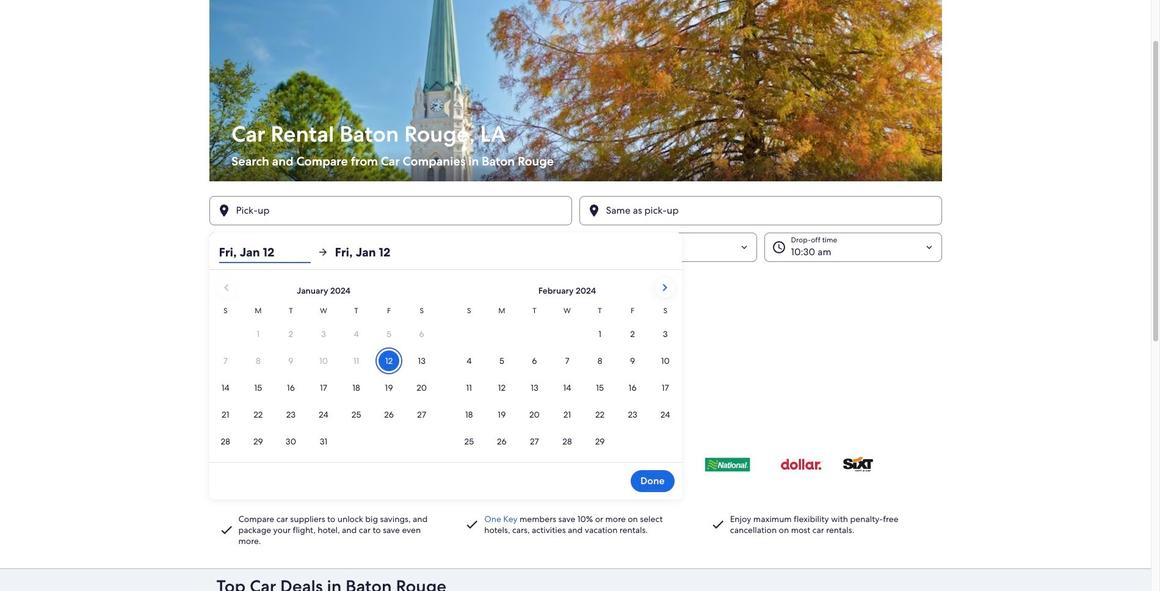 Task type: locate. For each thing, give the bounding box(es) containing it.
breadcrumbs region
[[0, 0, 1151, 569]]

previous month image
[[219, 280, 234, 295]]



Task type: vqa. For each thing, say whether or not it's contained in the screenshot.
'PREVIOUS MONTH' "image"
yes



Task type: describe. For each thing, give the bounding box(es) containing it.
next month image
[[657, 280, 672, 295]]

car suppliers logo image
[[217, 442, 935, 486]]



